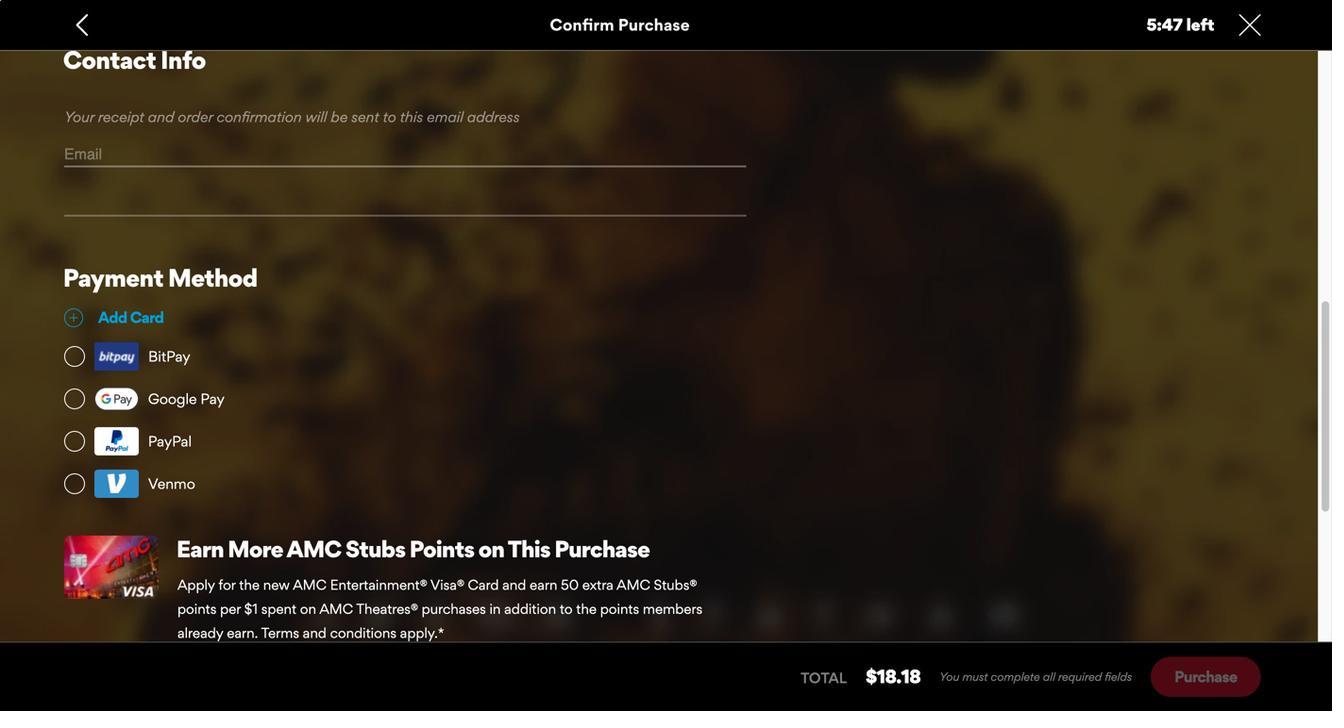 Task type: describe. For each thing, give the bounding box(es) containing it.
earn
[[176, 536, 224, 564]]

amc right extra
[[617, 577, 650, 594]]

extra
[[582, 577, 613, 594]]

stubs
[[345, 536, 405, 564]]

$1
[[244, 601, 258, 618]]

amc up 'conditions'
[[319, 601, 353, 618]]

spent
[[261, 601, 296, 618]]

pay with venmo image
[[94, 470, 139, 499]]

this
[[400, 108, 423, 125]]

apply.
[[400, 625, 438, 642]]

venmo
[[148, 476, 195, 493]]

pay
[[201, 391, 224, 408]]

1 horizontal spatial and
[[303, 625, 327, 642]]

entertainment®
[[330, 577, 427, 594]]

must
[[962, 671, 988, 684]]

visa®
[[430, 577, 464, 594]]

per
[[220, 601, 241, 618]]

stubs®
[[654, 577, 697, 594]]

payment
[[63, 263, 163, 293]]

your receipt and order confirmation will be sent to this email address
[[64, 108, 520, 125]]

pay with paypal image
[[94, 428, 139, 456]]

2 points from the left
[[600, 601, 639, 618]]

purchases
[[422, 601, 486, 618]]

on inside apply for the new amc entertainment® visa® card and earn 50 extra amc stubs® points per $1 spent on amc theatres® purchases in addition to the points members already earn. terms and conditions apply.
[[300, 601, 316, 618]]

sent
[[351, 108, 379, 125]]

cookie consent banner dialog
[[0, 640, 1332, 712]]

all
[[1043, 671, 1055, 684]]

fields
[[1105, 671, 1132, 684]]

bitpay
[[148, 348, 190, 366]]

1 horizontal spatial on
[[478, 536, 504, 564]]

members
[[643, 601, 702, 618]]

$18.18
[[866, 666, 921, 689]]

in
[[489, 601, 501, 618]]

receipt
[[98, 108, 144, 125]]

contact info
[[63, 45, 206, 75]]

confirmation
[[216, 108, 302, 125]]

to inside apply for the new amc entertainment® visa® card and earn 50 extra amc stubs® points per $1 spent on amc theatres® purchases in addition to the points members already earn. terms and conditions apply.
[[560, 601, 573, 618]]

paypal
[[148, 433, 192, 451]]

apply for the new amc entertainment® visa® card and earn 50 extra amc stubs® points per $1 spent on amc theatres® purchases in addition to the points members already earn. terms and conditions apply.
[[177, 577, 702, 642]]

amc up new
[[287, 536, 341, 564]]

apply
[[177, 577, 215, 594]]

your
[[64, 108, 94, 125]]

add card
[[98, 308, 164, 327]]

required
[[1058, 671, 1102, 684]]

card default front image
[[64, 536, 159, 600]]

card inside apply for the new amc entertainment® visa® card and earn 50 extra amc stubs® points per $1 spent on amc theatres® purchases in addition to the points members already earn. terms and conditions apply.
[[468, 577, 499, 594]]



Task type: locate. For each thing, give the bounding box(es) containing it.
info
[[160, 45, 206, 75]]

total
[[801, 670, 847, 687]]

1 vertical spatial and
[[502, 577, 526, 594]]

the
[[239, 577, 260, 594], [576, 601, 597, 618]]

addition
[[504, 601, 556, 618]]

on left this
[[478, 536, 504, 564]]

0 horizontal spatial on
[[300, 601, 316, 618]]

add
[[98, 308, 127, 327]]

0 vertical spatial card
[[130, 308, 164, 327]]

on
[[478, 536, 504, 564], [300, 601, 316, 618]]

0 vertical spatial the
[[239, 577, 260, 594]]

card inside button
[[130, 308, 164, 327]]

pay with bitpay image
[[94, 343, 139, 371]]

points
[[177, 601, 217, 618], [600, 601, 639, 618]]

order
[[178, 108, 213, 125]]

50
[[561, 577, 579, 594]]

1 vertical spatial the
[[576, 601, 597, 618]]

terms
[[261, 625, 299, 642]]

to down 50
[[560, 601, 573, 618]]

earn
[[530, 577, 557, 594]]

card right add
[[130, 308, 164, 327]]

new
[[263, 577, 290, 594]]

be
[[331, 108, 348, 125]]

0 vertical spatial on
[[478, 536, 504, 564]]

1 horizontal spatial card
[[468, 577, 499, 594]]

earn.
[[227, 625, 258, 642]]

points down the apply
[[177, 601, 217, 618]]

1 points from the left
[[177, 601, 217, 618]]

theatres®
[[356, 601, 418, 618]]

conditions
[[330, 625, 396, 642]]

points
[[409, 536, 474, 564]]

add card button
[[64, 308, 164, 329]]

0 horizontal spatial to
[[383, 108, 396, 125]]

0 vertical spatial to
[[383, 108, 396, 125]]

address
[[467, 108, 520, 125]]

pay with gpay image
[[94, 385, 139, 414]]

method
[[168, 263, 257, 293]]

email
[[427, 108, 463, 125]]

0 horizontal spatial the
[[239, 577, 260, 594]]

0 horizontal spatial points
[[177, 601, 217, 618]]

on right spent
[[300, 601, 316, 618]]

amc
[[287, 536, 341, 564], [293, 577, 327, 594], [617, 577, 650, 594], [319, 601, 353, 618]]

card up the in
[[468, 577, 499, 594]]

0 vertical spatial and
[[148, 108, 174, 125]]

you
[[940, 671, 959, 684]]

earn more amc stubs points on this purchase
[[176, 536, 650, 564]]

google pay
[[148, 391, 224, 408]]

for
[[218, 577, 236, 594]]

to
[[383, 108, 396, 125], [560, 601, 573, 618]]

1 vertical spatial on
[[300, 601, 316, 618]]

1 vertical spatial card
[[468, 577, 499, 594]]

0 horizontal spatial card
[[130, 308, 164, 327]]

this
[[508, 536, 550, 564]]

you must complete all required fields
[[940, 671, 1132, 684]]

more
[[228, 536, 283, 564]]

*
[[438, 625, 444, 642]]

already
[[177, 625, 223, 642]]

the down extra
[[576, 601, 597, 618]]

1 horizontal spatial points
[[600, 601, 639, 618]]

and up addition
[[502, 577, 526, 594]]

0 horizontal spatial and
[[148, 108, 174, 125]]

1 horizontal spatial to
[[560, 601, 573, 618]]

and
[[148, 108, 174, 125], [502, 577, 526, 594], [303, 625, 327, 642]]

google
[[148, 391, 197, 408]]

2 horizontal spatial and
[[502, 577, 526, 594]]

and right terms
[[303, 625, 327, 642]]

the right for
[[239, 577, 260, 594]]

card
[[130, 308, 164, 327], [468, 577, 499, 594]]

to left this
[[383, 108, 396, 125]]

2 vertical spatial and
[[303, 625, 327, 642]]

contact
[[63, 45, 156, 75]]

amc right new
[[293, 577, 327, 594]]

payment method
[[63, 263, 257, 293]]

complete
[[991, 671, 1040, 684]]

Email email field
[[64, 142, 746, 168]]

will
[[305, 108, 327, 125]]

1 vertical spatial to
[[560, 601, 573, 618]]

1 horizontal spatial the
[[576, 601, 597, 618]]

purchase
[[554, 536, 650, 564]]

points down extra
[[600, 601, 639, 618]]

and left order
[[148, 108, 174, 125]]



Task type: vqa. For each thing, say whether or not it's contained in the screenshot.
Join
no



